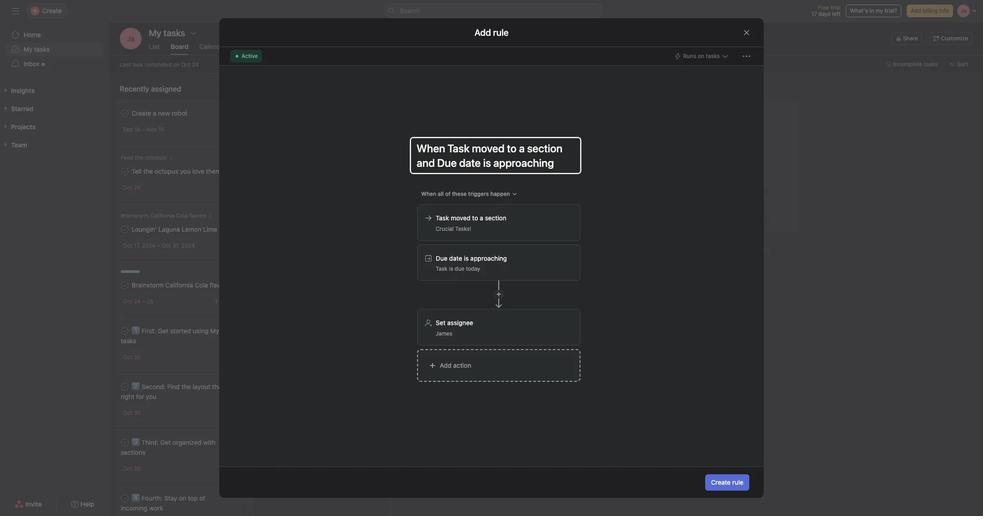 Task type: describe. For each thing, give the bounding box(es) containing it.
tell the octopus you love them
[[132, 168, 221, 175]]

3 30 from the top
[[134, 466, 141, 473]]

0 vertical spatial a
[[153, 109, 156, 117]]

when
[[422, 191, 437, 198]]

Add a name for this rule text field
[[411, 138, 581, 174]]

completed image for brainstorm california cola flavors
[[119, 280, 130, 291]]

create rule
[[712, 479, 744, 487]]

tasks!
[[456, 226, 472, 233]]

4️⃣ fourth: stay on top of incoming work
[[121, 495, 205, 513]]

for
[[136, 393, 144, 401]]

action
[[454, 362, 472, 370]]

what's in my trial? button
[[847, 5, 902, 17]]

1 horizontal spatial 26
[[147, 298, 154, 305]]

completed image for 3️⃣ third: get organized with sections
[[119, 438, 130, 449]]

0 vertical spatial california
[[150, 213, 175, 219]]

0 vertical spatial 24
[[192, 61, 199, 68]]

incoming
[[121, 505, 148, 513]]

on for of
[[179, 495, 186, 503]]

triggers
[[469, 191, 489, 198]]

2️⃣ second: find the layout that's right for you
[[121, 383, 229, 401]]

of inside 'dropdown button'
[[446, 191, 451, 198]]

files link
[[237, 43, 251, 55]]

completed checkbox for 1️⃣ first: get started using my tasks
[[119, 326, 130, 337]]

sep
[[123, 126, 133, 133]]

crucial
[[436, 226, 454, 233]]

date
[[450, 255, 463, 263]]

17
[[812, 10, 818, 17]]

down arrow image
[[496, 281, 502, 308]]

new
[[158, 109, 170, 117]]

that's
[[212, 383, 229, 391]]

find
[[167, 383, 180, 391]]

1 vertical spatial –
[[157, 243, 160, 249]]

oct left 31,
[[162, 243, 171, 249]]

add task image
[[223, 85, 230, 93]]

list link
[[149, 43, 160, 55]]

oct down the sections
[[123, 466, 132, 473]]

to
[[473, 214, 478, 222]]

add action
[[440, 362, 472, 370]]

files
[[237, 43, 251, 50]]

sep 16 – nov 16
[[123, 126, 164, 133]]

add another trigger image
[[496, 292, 502, 298]]

feed
[[121, 154, 134, 161]]

free
[[819, 4, 830, 11]]

calendar
[[199, 43, 227, 50]]

1️⃣
[[132, 328, 140, 335]]

completed image for tell the octopus you love them
[[119, 166, 130, 177]]

active
[[242, 53, 258, 60]]

feed the octopus!
[[121, 154, 167, 161]]

work
[[149, 505, 163, 513]]

30 for right
[[134, 410, 141, 417]]

oct 30 button for tasks
[[123, 354, 141, 361]]

loungin' laguna lemon lime
[[132, 226, 217, 233]]

completed image for create a new robot
[[119, 108, 130, 119]]

my tasks
[[149, 28, 185, 38]]

completed image for 1️⃣ first: get started using my tasks
[[119, 326, 130, 337]]

runs on tasks
[[684, 53, 720, 60]]

last
[[120, 61, 131, 68]]

crucial tasks!
[[436, 226, 472, 233]]

these
[[452, 191, 467, 198]]

– for 26
[[142, 298, 145, 305]]

nov
[[147, 126, 157, 133]]

completed checkbox for brainstorm california cola flavors
[[119, 280, 130, 291]]

get for started
[[158, 328, 168, 335]]

loungin'
[[132, 226, 157, 233]]

2 16 from the left
[[158, 126, 164, 133]]

create a new robot
[[132, 109, 188, 117]]

search list box
[[385, 4, 603, 18]]

active button
[[230, 50, 262, 63]]

task for task moved to a section
[[436, 214, 449, 222]]

layout
[[193, 383, 211, 391]]

the for octopus
[[143, 168, 153, 175]]

close this dialog image
[[744, 29, 751, 36]]

completed image for loungin' laguna lemon lime
[[119, 224, 130, 235]]

completed checkbox for 2️⃣ second: find the layout that's right for you
[[119, 382, 130, 393]]

in
[[870, 7, 875, 14]]

0 vertical spatial brainstorm
[[121, 213, 149, 219]]

ja button
[[120, 28, 142, 50]]

oct up 1️⃣
[[123, 298, 132, 305]]

oct 30 for right
[[123, 410, 141, 417]]

what's in my trial?
[[851, 7, 898, 14]]

last task completed on oct 24
[[120, 61, 199, 68]]

invite button
[[9, 497, 48, 513]]

recently assigned
[[120, 85, 181, 93]]

when all of these triggers happen
[[422, 191, 510, 198]]

tasks inside dropdown button
[[706, 53, 720, 60]]

share
[[904, 35, 919, 42]]

using
[[193, 328, 209, 335]]

billing
[[923, 7, 939, 14]]

due
[[436, 255, 448, 263]]

completed
[[145, 61, 172, 68]]

james
[[436, 331, 453, 337]]

trial
[[831, 4, 841, 11]]

what's
[[851, 7, 869, 14]]

oct 17, 2024 – oct 31, 2024
[[123, 243, 195, 249]]

octopus
[[155, 168, 178, 175]]

octopus!
[[145, 154, 167, 161]]

completed checkbox for 3️⃣ third: get organized with sections
[[119, 438, 130, 449]]



Task type: locate. For each thing, give the bounding box(es) containing it.
0 horizontal spatial add
[[440, 362, 452, 370]]

completed image for 2️⃣ second: find the layout that's right for you
[[119, 382, 130, 393]]

1 vertical spatial completed image
[[119, 166, 130, 177]]

completed image up right
[[119, 382, 130, 393]]

3 completed image from the top
[[119, 382, 130, 393]]

26 down "tell"
[[134, 184, 141, 191]]

the right the feed
[[135, 154, 143, 161]]

rule
[[733, 479, 744, 487]]

brainstorm up 'oct 24 – 26'
[[132, 282, 164, 289]]

is right date
[[464, 255, 469, 263]]

2024
[[142, 243, 156, 249], [182, 243, 195, 249]]

create up sep 16 – nov 16
[[132, 109, 151, 117]]

1 vertical spatial get
[[160, 439, 171, 447]]

0 horizontal spatial 16
[[135, 126, 141, 133]]

1 vertical spatial 30
[[134, 410, 141, 417]]

create for create rule
[[712, 479, 731, 487]]

1 vertical spatial you
[[146, 393, 157, 401]]

1 completed image from the top
[[119, 224, 130, 235]]

brainstorm california cola flavors up 1
[[132, 282, 229, 289]]

1 button
[[213, 297, 233, 306]]

create rule button
[[706, 475, 750, 491]]

my up inbox
[[24, 45, 32, 53]]

get right "third:"
[[160, 439, 171, 447]]

completed image
[[119, 224, 130, 235], [119, 280, 130, 291], [119, 326, 130, 337], [119, 438, 130, 449], [119, 494, 130, 505]]

the
[[135, 154, 143, 161], [143, 168, 153, 175], [182, 383, 191, 391]]

brainstorm california cola flavors
[[121, 213, 207, 219], [132, 282, 229, 289]]

task
[[436, 214, 449, 222], [436, 266, 448, 273]]

board link
[[171, 43, 189, 55]]

1️⃣ first: get started using my tasks
[[121, 328, 219, 345]]

2 vertical spatial oct 30
[[123, 466, 141, 473]]

completed image up 'oct 24 – 26'
[[119, 280, 130, 291]]

0 horizontal spatial my
[[24, 45, 32, 53]]

2 vertical spatial on
[[179, 495, 186, 503]]

my right using
[[210, 328, 219, 335]]

0 vertical spatial completed image
[[119, 108, 130, 119]]

1 vertical spatial task
[[436, 266, 448, 273]]

1 horizontal spatial you
[[180, 168, 191, 175]]

add
[[912, 7, 922, 14], [440, 362, 452, 370]]

on inside dropdown button
[[698, 53, 705, 60]]

get inside the 3️⃣ third: get organized with sections
[[160, 439, 171, 447]]

my inside global element
[[24, 45, 32, 53]]

30 down for
[[134, 410, 141, 417]]

0 horizontal spatial 2024
[[142, 243, 156, 249]]

2 vertical spatial oct 30 button
[[123, 466, 141, 473]]

completed image left loungin' at the left top of the page
[[119, 224, 130, 235]]

1 vertical spatial add
[[440, 362, 452, 370]]

fourth:
[[142, 495, 163, 503]]

0 vertical spatial 26
[[134, 184, 141, 191]]

you left love
[[180, 168, 191, 175]]

1 vertical spatial 24
[[134, 298, 141, 305]]

global element
[[0, 22, 109, 77]]

get for organized
[[160, 439, 171, 447]]

1 vertical spatial the
[[143, 168, 153, 175]]

you inside '2️⃣ second: find the layout that's right for you'
[[146, 393, 157, 401]]

brainstorm
[[121, 213, 149, 219], [132, 282, 164, 289]]

1 horizontal spatial 16
[[158, 126, 164, 133]]

home link
[[5, 28, 104, 42]]

0 horizontal spatial cola
[[176, 213, 188, 219]]

california up laguna at the top left of page
[[150, 213, 175, 219]]

second:
[[142, 383, 166, 391]]

the inside '2️⃣ second: find the layout that's right for you'
[[182, 383, 191, 391]]

third:
[[142, 439, 159, 447]]

hide sidebar image
[[12, 7, 19, 15]]

inbox link
[[5, 57, 104, 71]]

love
[[193, 168, 204, 175]]

0 vertical spatial add
[[912, 7, 922, 14]]

create for create a new robot
[[132, 109, 151, 117]]

0 vertical spatial my
[[24, 45, 32, 53]]

1 vertical spatial is
[[449, 266, 454, 273]]

1 horizontal spatial 24
[[192, 61, 199, 68]]

oct down board link
[[181, 61, 191, 68]]

task down due
[[436, 266, 448, 273]]

set assignee
[[436, 319, 474, 327]]

add rule
[[475, 27, 509, 37]]

0 horizontal spatial 24
[[134, 298, 141, 305]]

my
[[876, 7, 884, 14]]

1 horizontal spatial cola
[[195, 282, 208, 289]]

0 vertical spatial 30
[[134, 354, 141, 361]]

1 vertical spatial oct 30 button
[[123, 410, 141, 417]]

2024 right 31,
[[182, 243, 195, 249]]

list
[[149, 43, 160, 50]]

oct 26 button
[[123, 184, 141, 191]]

16 right sep
[[135, 126, 141, 133]]

1 horizontal spatial of
[[446, 191, 451, 198]]

1 2024 from the left
[[142, 243, 156, 249]]

stay
[[164, 495, 177, 503]]

1 vertical spatial brainstorm
[[132, 282, 164, 289]]

1 vertical spatial completed checkbox
[[119, 494, 130, 505]]

0 horizontal spatial flavors
[[189, 213, 207, 219]]

due
[[455, 266, 465, 273]]

create inside button
[[712, 479, 731, 487]]

2 oct 30 button from the top
[[123, 410, 141, 417]]

0 horizontal spatial is
[[449, 266, 454, 273]]

days
[[819, 10, 831, 17]]

1 vertical spatial flavors
[[210, 282, 229, 289]]

0 vertical spatial oct 30 button
[[123, 354, 141, 361]]

1 vertical spatial brainstorm california cola flavors
[[132, 282, 229, 289]]

2 30 from the top
[[134, 410, 141, 417]]

happen
[[491, 191, 510, 198]]

oct 30 button
[[123, 354, 141, 361], [123, 410, 141, 417], [123, 466, 141, 473]]

1 oct 30 button from the top
[[123, 354, 141, 361]]

3 completed checkbox from the top
[[119, 280, 130, 291]]

0 vertical spatial completed checkbox
[[119, 108, 130, 119]]

completed checkbox left 4️⃣
[[119, 494, 130, 505]]

2 vertical spatial –
[[142, 298, 145, 305]]

1 horizontal spatial is
[[464, 255, 469, 263]]

2 vertical spatial 30
[[134, 466, 141, 473]]

the for octopus!
[[135, 154, 143, 161]]

oct down "tell"
[[123, 184, 132, 191]]

1 horizontal spatial create
[[712, 479, 731, 487]]

2 vertical spatial completed image
[[119, 382, 130, 393]]

set
[[436, 319, 446, 327]]

0 vertical spatial oct 30
[[123, 354, 141, 361]]

1 horizontal spatial 2024
[[182, 243, 195, 249]]

0 horizontal spatial a
[[153, 109, 156, 117]]

Completed checkbox
[[119, 108, 130, 119], [119, 494, 130, 505]]

2 2024 from the left
[[182, 243, 195, 249]]

oct down right
[[123, 410, 132, 417]]

1 vertical spatial cola
[[195, 282, 208, 289]]

lemon
[[182, 226, 202, 233]]

info
[[940, 7, 950, 14]]

on left top
[[179, 495, 186, 503]]

right
[[121, 393, 134, 401]]

robot
[[172, 109, 188, 117]]

1 vertical spatial my
[[210, 328, 219, 335]]

30 down the sections
[[134, 466, 141, 473]]

add left billing at top
[[912, 7, 922, 14]]

2 completed image from the top
[[119, 280, 130, 291]]

16
[[135, 126, 141, 133], [158, 126, 164, 133]]

completed image for 4️⃣ fourth: stay on top of incoming work
[[119, 494, 130, 505]]

my tasks
[[24, 45, 50, 53]]

organized
[[173, 439, 202, 447]]

3 oct 30 button from the top
[[123, 466, 141, 473]]

4 completed checkbox from the top
[[119, 326, 130, 337]]

the right "tell"
[[143, 168, 153, 175]]

completed image left 4️⃣
[[119, 494, 130, 505]]

0 vertical spatial cola
[[176, 213, 188, 219]]

brainstorm up loungin' at the left top of the page
[[121, 213, 149, 219]]

assignee
[[448, 319, 474, 327]]

completed checkbox up 'oct 24 – 26'
[[119, 280, 130, 291]]

is left 'due'
[[449, 266, 454, 273]]

3 oct 30 from the top
[[123, 466, 141, 473]]

a
[[153, 109, 156, 117], [480, 214, 484, 222]]

of inside 4️⃣ fourth: stay on top of incoming work
[[200, 495, 205, 503]]

– for nov
[[142, 126, 145, 133]]

flavors up lemon
[[189, 213, 207, 219]]

top
[[188, 495, 198, 503]]

of
[[446, 191, 451, 198], [200, 495, 205, 503]]

1 horizontal spatial tasks
[[121, 337, 136, 345]]

1 task from the top
[[436, 214, 449, 222]]

3️⃣ third: get organized with sections
[[121, 439, 216, 457]]

you down second:
[[146, 393, 157, 401]]

completed checkbox for 4️⃣ fourth: stay on top of incoming work
[[119, 494, 130, 505]]

1 completed checkbox from the top
[[119, 108, 130, 119]]

2 horizontal spatial tasks
[[706, 53, 720, 60]]

flavors up 1
[[210, 282, 229, 289]]

1 horizontal spatial flavors
[[210, 282, 229, 289]]

when all of these triggers happen button
[[417, 188, 522, 201]]

6 completed checkbox from the top
[[119, 438, 130, 449]]

5 completed checkbox from the top
[[119, 382, 130, 393]]

board
[[171, 43, 189, 50]]

completed checkbox up right
[[119, 382, 130, 393]]

17,
[[134, 243, 141, 249]]

oct 30 button down right
[[123, 410, 141, 417]]

get
[[158, 328, 168, 335], [160, 439, 171, 447]]

2024 right 17,
[[142, 243, 156, 249]]

completed checkbox left loungin' at the left top of the page
[[119, 224, 130, 235]]

add billing info
[[912, 7, 950, 14]]

oct 30 down 1️⃣
[[123, 354, 141, 361]]

completed image left "tell"
[[119, 166, 130, 177]]

31,
[[173, 243, 180, 249]]

brainstorm california cola flavors up laguna at the top left of page
[[121, 213, 207, 219]]

oct 30 button down 1️⃣
[[123, 354, 141, 361]]

0 horizontal spatial 26
[[134, 184, 141, 191]]

0 vertical spatial flavors
[[189, 213, 207, 219]]

section
[[485, 214, 507, 222]]

– left nov
[[142, 126, 145, 133]]

share button
[[892, 32, 923, 45]]

2 completed image from the top
[[119, 166, 130, 177]]

tasks down 1️⃣
[[121, 337, 136, 345]]

–
[[142, 126, 145, 133], [157, 243, 160, 249], [142, 298, 145, 305]]

oct 30 for tasks
[[123, 354, 141, 361]]

tasks down home
[[34, 45, 50, 53]]

4️⃣
[[132, 495, 140, 503]]

3️⃣
[[132, 439, 140, 447]]

oct 30 button for right
[[123, 410, 141, 417]]

1 oct 30 from the top
[[123, 354, 141, 361]]

completed image left 1️⃣
[[119, 326, 130, 337]]

tell
[[132, 168, 142, 175]]

due date is approaching
[[436, 255, 507, 263]]

1 16 from the left
[[135, 126, 141, 133]]

1 completed image from the top
[[119, 108, 130, 119]]

the right "find"
[[182, 383, 191, 391]]

completed image
[[119, 108, 130, 119], [119, 166, 130, 177], [119, 382, 130, 393]]

tasks right runs
[[706, 53, 720, 60]]

free trial 17 days left
[[812, 4, 841, 17]]

get right the 'first:'
[[158, 328, 168, 335]]

with
[[203, 439, 216, 447]]

oct left 17,
[[123, 243, 132, 249]]

1 vertical spatial of
[[200, 495, 205, 503]]

of right all
[[446, 191, 451, 198]]

0 horizontal spatial of
[[200, 495, 205, 503]]

26
[[134, 184, 141, 191], [147, 298, 154, 305]]

completed checkbox for create a new robot
[[119, 108, 130, 119]]

today
[[466, 266, 481, 273]]

task moved to a section
[[436, 214, 507, 222]]

oct 30 button down the sections
[[123, 466, 141, 473]]

1 completed checkbox from the top
[[119, 166, 130, 177]]

1 vertical spatial on
[[173, 61, 180, 68]]

2️⃣
[[132, 383, 140, 391]]

0 vertical spatial of
[[446, 191, 451, 198]]

1 horizontal spatial my
[[210, 328, 219, 335]]

a right "to"
[[480, 214, 484, 222]]

– left 31,
[[157, 243, 160, 249]]

3 completed image from the top
[[119, 326, 130, 337]]

california down 31,
[[165, 282, 193, 289]]

4 completed image from the top
[[119, 438, 130, 449]]

get inside 1️⃣ first: get started using my tasks
[[158, 328, 168, 335]]

2 completed checkbox from the top
[[119, 224, 130, 235]]

1 vertical spatial 26
[[147, 298, 154, 305]]

tasks inside 1️⃣ first: get started using my tasks
[[121, 337, 136, 345]]

task is due today
[[436, 266, 481, 273]]

search button
[[385, 4, 603, 18]]

0 vertical spatial you
[[180, 168, 191, 175]]

add for add action
[[440, 362, 452, 370]]

2 completed checkbox from the top
[[119, 494, 130, 505]]

my inside 1️⃣ first: get started using my tasks
[[210, 328, 219, 335]]

create left rule
[[712, 479, 731, 487]]

30 down 1️⃣
[[134, 354, 141, 361]]

flavors
[[189, 213, 207, 219], [210, 282, 229, 289]]

0 vertical spatial on
[[698, 53, 705, 60]]

– up the 'first:'
[[142, 298, 145, 305]]

1 vertical spatial california
[[165, 282, 193, 289]]

1 vertical spatial oct 30
[[123, 410, 141, 417]]

26 up the 'first:'
[[147, 298, 154, 305]]

1 30 from the top
[[134, 354, 141, 361]]

oct 30 down right
[[123, 410, 141, 417]]

2 task from the top
[[436, 266, 448, 273]]

0 vertical spatial task
[[436, 214, 449, 222]]

completed checkbox left "tell"
[[119, 166, 130, 177]]

approaching
[[471, 255, 507, 263]]

completed checkbox left 1️⃣
[[119, 326, 130, 337]]

lime
[[203, 226, 217, 233]]

completed checkbox for tell the octopus you love them
[[119, 166, 130, 177]]

completed checkbox up sep
[[119, 108, 130, 119]]

is
[[464, 255, 469, 263], [449, 266, 454, 273]]

on inside 4️⃣ fourth: stay on top of incoming work
[[179, 495, 186, 503]]

completed checkbox left 3️⃣ on the left of page
[[119, 438, 130, 449]]

on for 24
[[173, 61, 180, 68]]

2 vertical spatial the
[[182, 383, 191, 391]]

all
[[438, 191, 444, 198]]

a left new at left top
[[153, 109, 156, 117]]

add left action
[[440, 362, 452, 370]]

0 horizontal spatial tasks
[[34, 45, 50, 53]]

on down board link
[[173, 61, 180, 68]]

my
[[24, 45, 32, 53], [210, 328, 219, 335]]

0 horizontal spatial you
[[146, 393, 157, 401]]

0 vertical spatial the
[[135, 154, 143, 161]]

5 completed image from the top
[[119, 494, 130, 505]]

0 vertical spatial get
[[158, 328, 168, 335]]

1 horizontal spatial a
[[480, 214, 484, 222]]

oct down 1️⃣
[[123, 354, 132, 361]]

add inside button
[[912, 7, 922, 14]]

add for add billing info
[[912, 7, 922, 14]]

my tasks link
[[5, 42, 104, 57]]

1 vertical spatial a
[[480, 214, 484, 222]]

0 vertical spatial brainstorm california cola flavors
[[121, 213, 207, 219]]

30 for tasks
[[134, 354, 141, 361]]

on right runs
[[698, 53, 705, 60]]

0 vertical spatial is
[[464, 255, 469, 263]]

0 vertical spatial –
[[142, 126, 145, 133]]

1 horizontal spatial add
[[912, 7, 922, 14]]

search
[[400, 7, 421, 15]]

tasks inside global element
[[34, 45, 50, 53]]

inbox
[[24, 60, 40, 68]]

30
[[134, 354, 141, 361], [134, 410, 141, 417], [134, 466, 141, 473]]

completed checkbox for loungin' laguna lemon lime
[[119, 224, 130, 235]]

of right top
[[200, 495, 205, 503]]

task for task is due today
[[436, 266, 448, 273]]

1 vertical spatial create
[[712, 479, 731, 487]]

completed image up sep
[[119, 108, 130, 119]]

Completed checkbox
[[119, 166, 130, 177], [119, 224, 130, 235], [119, 280, 130, 291], [119, 326, 130, 337], [119, 382, 130, 393], [119, 438, 130, 449]]

completed image left 3️⃣ on the left of page
[[119, 438, 130, 449]]

calendar link
[[199, 43, 227, 55]]

0 vertical spatial create
[[132, 109, 151, 117]]

16 right nov
[[158, 126, 164, 133]]

oct 30 down the sections
[[123, 466, 141, 473]]

0 horizontal spatial create
[[132, 109, 151, 117]]

task up crucial at the left of page
[[436, 214, 449, 222]]

2 oct 30 from the top
[[123, 410, 141, 417]]

ja
[[127, 35, 135, 43]]



Task type: vqa. For each thing, say whether or not it's contained in the screenshot.
functional related to second Cross-functional project plan link from the top
no



